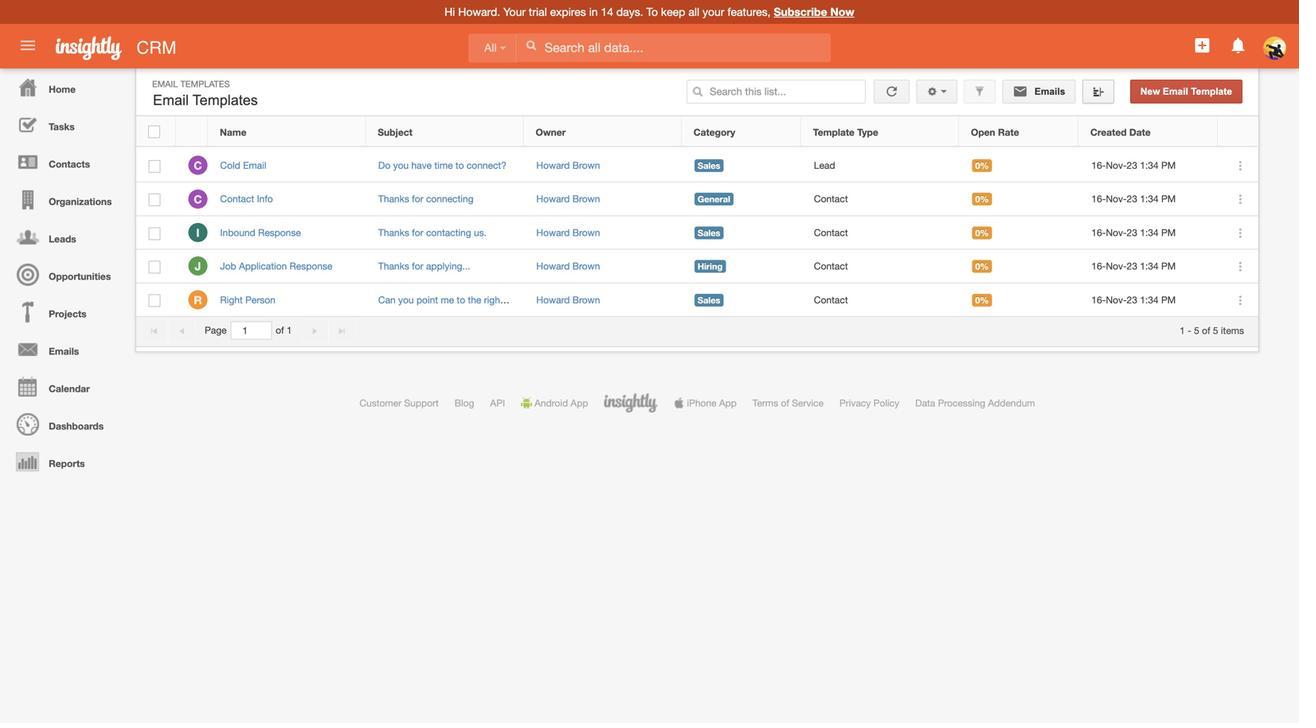Task type: describe. For each thing, give the bounding box(es) containing it.
-
[[1188, 325, 1192, 336]]

subscribe now link
[[774, 5, 855, 18]]

inbound response
[[220, 227, 301, 238]]

brown inside r row
[[573, 294, 600, 305]]

0% cell for do you have time to connect?
[[960, 149, 1080, 183]]

of 1
[[276, 325, 292, 336]]

0% for do you have time to connect?
[[975, 161, 989, 171]]

nov- for thanks for contacting us.
[[1106, 227, 1127, 238]]

type
[[857, 127, 879, 138]]

dashboards
[[49, 421, 104, 432]]

template type
[[813, 127, 879, 138]]

1 1 from the left
[[287, 325, 292, 336]]

features,
[[728, 5, 771, 18]]

16- for thanks for connecting
[[1092, 193, 1106, 205]]

app for iphone app
[[719, 398, 737, 409]]

1 horizontal spatial emails link
[[1003, 80, 1076, 104]]

home
[[49, 84, 76, 95]]

new email template link
[[1130, 80, 1243, 104]]

j row
[[136, 250, 1259, 283]]

me
[[441, 294, 454, 305]]

16-nov-23 1:34 pm cell for thanks for contacting us.
[[1080, 216, 1219, 250]]

0% cell for thanks for contacting us.
[[960, 216, 1080, 250]]

howard brown link for thanks for connecting
[[537, 193, 600, 205]]

pm for thanks for applying...
[[1162, 261, 1176, 272]]

contact for j
[[814, 261, 848, 272]]

general
[[698, 194, 730, 205]]

thanks for connecting link
[[378, 193, 474, 205]]

row group containing c
[[136, 149, 1259, 317]]

contact info link
[[220, 193, 281, 205]]

customer support link
[[360, 398, 439, 409]]

23 for thanks for contacting us.
[[1127, 227, 1138, 238]]

howard brown for do you have time to connect?
[[537, 160, 600, 171]]

1 c row from the top
[[136, 149, 1259, 183]]

contacts link
[[4, 143, 127, 181]]

projects link
[[4, 293, 127, 331]]

you for can
[[398, 294, 414, 305]]

time
[[435, 160, 453, 171]]

your
[[504, 5, 526, 18]]

16-nov-23 1:34 pm for thanks for applying...
[[1092, 261, 1176, 272]]

page
[[205, 325, 227, 336]]

reports
[[49, 458, 85, 469]]

0 horizontal spatial of
[[276, 325, 284, 336]]

howard brown link for thanks for applying...
[[537, 261, 600, 272]]

show sidebar image
[[1093, 86, 1104, 97]]

r link
[[188, 290, 207, 309]]

category
[[694, 127, 736, 138]]

contacts
[[49, 159, 90, 170]]

terms of service
[[753, 398, 824, 409]]

can you point me to the right person? howard brown
[[378, 294, 600, 305]]

Search all data.... text field
[[517, 33, 831, 62]]

lead
[[814, 160, 835, 171]]

job application response link
[[220, 261, 340, 272]]

rate
[[998, 127, 1020, 138]]

contact cell for c
[[802, 183, 960, 216]]

1 - 5 of 5 items
[[1180, 325, 1244, 336]]

16- for thanks for contacting us.
[[1092, 227, 1106, 238]]

1 5 from the left
[[1194, 325, 1200, 336]]

pm for thanks for connecting
[[1162, 193, 1176, 205]]

0 horizontal spatial emails link
[[4, 331, 127, 368]]

thanks for i
[[378, 227, 409, 238]]

subject
[[378, 127, 413, 138]]

pm for do you have time to connect?
[[1162, 160, 1176, 171]]

job
[[220, 261, 236, 272]]

2 5 from the left
[[1213, 325, 1219, 336]]

0% for thanks for contacting us.
[[975, 228, 989, 238]]

cold email link
[[220, 160, 274, 171]]

i link
[[188, 223, 207, 242]]

howard brown for thanks for applying...
[[537, 261, 600, 272]]

right
[[220, 294, 243, 305]]

email templates email templates
[[152, 79, 258, 108]]

howard for thanks for connecting
[[537, 193, 570, 205]]

contact info
[[220, 193, 273, 205]]

privacy policy
[[840, 398, 900, 409]]

Search this list... text field
[[687, 80, 866, 104]]

terms of service link
[[753, 398, 824, 409]]

thanks for c
[[378, 193, 409, 205]]

howard inside r row
[[537, 294, 570, 305]]

0% for thanks for connecting
[[975, 194, 989, 205]]

us.
[[474, 227, 487, 238]]

howard brown link for thanks for contacting us.
[[537, 227, 600, 238]]

16-nov-23 1:34 pm cell for thanks for connecting
[[1080, 183, 1219, 216]]

contacting
[[426, 227, 471, 238]]

keep
[[661, 5, 686, 18]]

android app
[[535, 398, 588, 409]]

home link
[[4, 69, 127, 106]]

contact for c
[[814, 193, 848, 205]]

cold email
[[220, 160, 266, 171]]

right person
[[220, 294, 275, 305]]

point
[[417, 294, 438, 305]]

iphone app
[[687, 398, 737, 409]]

c for contact info
[[194, 193, 202, 206]]

refresh list image
[[884, 86, 900, 97]]

application
[[239, 261, 287, 272]]

for for i
[[412, 227, 424, 238]]

cold
[[220, 160, 240, 171]]

do you have time to connect?
[[378, 160, 507, 171]]

16- inside r row
[[1092, 294, 1106, 305]]

16-nov-23 1:34 pm for thanks for connecting
[[1092, 193, 1176, 205]]

blog link
[[455, 398, 474, 409]]

16- for do you have time to connect?
[[1092, 160, 1106, 171]]

white image
[[526, 40, 537, 51]]

contact cell for r
[[802, 283, 960, 317]]

thanks for applying... link
[[378, 261, 470, 272]]

thanks for applying...
[[378, 261, 470, 272]]

subscribe
[[774, 5, 827, 18]]

nov- inside r row
[[1106, 294, 1127, 305]]

items
[[1221, 325, 1244, 336]]

calendar link
[[4, 368, 127, 406]]

0 vertical spatial emails
[[1032, 86, 1066, 97]]

data
[[915, 398, 936, 409]]

inbound response link
[[220, 227, 309, 238]]

name
[[220, 127, 247, 138]]

2 horizontal spatial of
[[1202, 325, 1211, 336]]

calendar
[[49, 383, 90, 394]]

sales cell for i
[[682, 216, 802, 250]]

privacy policy link
[[840, 398, 900, 409]]

search image
[[692, 86, 704, 97]]

organizations
[[49, 196, 112, 207]]

1 field
[[231, 322, 271, 339]]

addendum
[[988, 398, 1035, 409]]

23 for thanks for connecting
[[1127, 193, 1138, 205]]

iphone app link
[[674, 398, 737, 409]]

thanks for connecting
[[378, 193, 474, 205]]

hiring cell
[[682, 250, 802, 283]]

blog
[[455, 398, 474, 409]]

1 column header from the left
[[176, 117, 208, 147]]

opportunities link
[[4, 256, 127, 293]]

template inside new email template link
[[1191, 86, 1232, 97]]

5 0% cell from the top
[[960, 283, 1080, 317]]

android app link
[[521, 398, 588, 409]]

pm for thanks for contacting us.
[[1162, 227, 1176, 238]]

all
[[689, 5, 700, 18]]



Task type: vqa. For each thing, say whether or not it's contained in the screenshot.


Task type: locate. For each thing, give the bounding box(es) containing it.
1 for from the top
[[412, 193, 424, 205]]

0% inside r row
[[975, 295, 989, 305]]

None checkbox
[[149, 194, 160, 206], [149, 227, 160, 240], [149, 261, 160, 274], [149, 194, 160, 206], [149, 227, 160, 240], [149, 261, 160, 274]]

customer support
[[360, 398, 439, 409]]

to for connect?
[[456, 160, 464, 171]]

0 horizontal spatial emails
[[49, 346, 79, 357]]

nov- inside i row
[[1106, 227, 1127, 238]]

right person link
[[220, 294, 283, 305]]

1 nov- from the top
[[1106, 160, 1127, 171]]

1 left '-'
[[1180, 325, 1185, 336]]

brown for thanks for contacting us.
[[573, 227, 600, 238]]

23 inside i row
[[1127, 227, 1138, 238]]

c
[[194, 159, 202, 172], [194, 193, 202, 206]]

3 16-nov-23 1:34 pm cell from the top
[[1080, 216, 1219, 250]]

howard brown for thanks for contacting us.
[[537, 227, 600, 238]]

c up i link
[[194, 193, 202, 206]]

connecting
[[426, 193, 474, 205]]

emails link up rate at the right top
[[1003, 80, 1076, 104]]

thanks inside i row
[[378, 227, 409, 238]]

emails link
[[1003, 80, 1076, 104], [4, 331, 127, 368]]

16-
[[1092, 160, 1106, 171], [1092, 193, 1106, 205], [1092, 227, 1106, 238], [1092, 261, 1106, 272], [1092, 294, 1106, 305]]

2 nov- from the top
[[1106, 193, 1127, 205]]

sales cell down hiring
[[682, 283, 802, 317]]

info
[[257, 193, 273, 205]]

5 right '-'
[[1194, 325, 1200, 336]]

template left type
[[813, 127, 855, 138]]

pm inside j row
[[1162, 261, 1176, 272]]

your
[[703, 5, 725, 18]]

sales cell down category
[[682, 149, 802, 183]]

for for j
[[412, 261, 424, 272]]

emails inside navigation
[[49, 346, 79, 357]]

open
[[971, 127, 996, 138]]

c link up i link
[[188, 189, 207, 209]]

2 vertical spatial for
[[412, 261, 424, 272]]

data processing addendum
[[915, 398, 1035, 409]]

1:34 inside j row
[[1140, 261, 1159, 272]]

1 horizontal spatial of
[[781, 398, 789, 409]]

nov- inside j row
[[1106, 261, 1127, 272]]

1 vertical spatial to
[[457, 294, 465, 305]]

contact cell
[[802, 183, 960, 216], [802, 216, 960, 250], [802, 250, 960, 283], [802, 283, 960, 317]]

2 for from the top
[[412, 227, 424, 238]]

response up job application response link
[[258, 227, 301, 238]]

to right me
[[457, 294, 465, 305]]

c link for contact info
[[188, 189, 207, 209]]

5 howard from the top
[[537, 294, 570, 305]]

2 c from the top
[[194, 193, 202, 206]]

1 0% cell from the top
[[960, 149, 1080, 183]]

emails left show sidebar "icon"
[[1032, 86, 1066, 97]]

sales cell for c
[[682, 149, 802, 183]]

do you have time to connect? link
[[378, 160, 507, 171]]

trial
[[529, 5, 547, 18]]

0 vertical spatial to
[[456, 160, 464, 171]]

app right iphone
[[719, 398, 737, 409]]

job application response
[[220, 261, 333, 272]]

brown for thanks for connecting
[[573, 193, 600, 205]]

contact cell for i
[[802, 216, 960, 250]]

projects
[[49, 308, 87, 319]]

5
[[1194, 325, 1200, 336], [1213, 325, 1219, 336]]

thanks up thanks for applying... at the top of the page
[[378, 227, 409, 238]]

hi
[[445, 5, 455, 18]]

for left contacting
[[412, 227, 424, 238]]

1 vertical spatial sales
[[698, 228, 721, 238]]

2 vertical spatial sales cell
[[682, 283, 802, 317]]

for inside i row
[[412, 227, 424, 238]]

0% cell for thanks for applying...
[[960, 250, 1080, 283]]

response inside j row
[[290, 261, 333, 272]]

1 pm from the top
[[1162, 160, 1176, 171]]

4 1:34 from the top
[[1140, 261, 1159, 272]]

to right time
[[456, 160, 464, 171]]

1 1:34 from the top
[[1140, 160, 1159, 171]]

1 sales cell from the top
[[682, 149, 802, 183]]

3 contact cell from the top
[[802, 250, 960, 283]]

1:34 inside r row
[[1140, 294, 1159, 305]]

16-nov-23 1:34 pm for thanks for contacting us.
[[1092, 227, 1176, 238]]

thanks down "do"
[[378, 193, 409, 205]]

0%
[[975, 161, 989, 171], [975, 194, 989, 205], [975, 228, 989, 238], [975, 261, 989, 272], [975, 295, 989, 305]]

4 nov- from the top
[[1106, 261, 1127, 272]]

1 horizontal spatial column header
[[1218, 117, 1258, 147]]

5 pm from the top
[[1162, 294, 1176, 305]]

howard for thanks for contacting us.
[[537, 227, 570, 238]]

5 16-nov-23 1:34 pm cell from the top
[[1080, 283, 1219, 317]]

do
[[378, 160, 391, 171]]

0 horizontal spatial template
[[813, 127, 855, 138]]

iphone
[[687, 398, 717, 409]]

service
[[792, 398, 824, 409]]

1 brown from the top
[[573, 160, 600, 171]]

email templates button
[[149, 88, 262, 112]]

1 howard brown link from the top
[[537, 160, 600, 171]]

16- inside j row
[[1092, 261, 1106, 272]]

thanks up can
[[378, 261, 409, 272]]

of
[[276, 325, 284, 336], [1202, 325, 1211, 336], [781, 398, 789, 409]]

nov- for thanks for connecting
[[1106, 193, 1127, 205]]

3 for from the top
[[412, 261, 424, 272]]

now
[[831, 5, 855, 18]]

howard brown link for do you have time to connect?
[[537, 160, 600, 171]]

5 nov- from the top
[[1106, 294, 1127, 305]]

expires
[[550, 5, 586, 18]]

you right can
[[398, 294, 414, 305]]

thanks for contacting us. link
[[378, 227, 487, 238]]

0 vertical spatial emails link
[[1003, 80, 1076, 104]]

you for do
[[393, 160, 409, 171]]

2 contact cell from the top
[[802, 216, 960, 250]]

reports link
[[4, 443, 127, 480]]

2 vertical spatial thanks
[[378, 261, 409, 272]]

navigation
[[0, 69, 127, 480]]

new email template
[[1141, 86, 1232, 97]]

column header
[[176, 117, 208, 147], [1218, 117, 1258, 147]]

3 23 from the top
[[1127, 227, 1138, 238]]

1:34 for thanks for applying...
[[1140, 261, 1159, 272]]

navigation containing home
[[0, 69, 127, 480]]

3 howard brown from the top
[[537, 227, 600, 238]]

None checkbox
[[148, 125, 160, 138], [149, 160, 160, 173], [149, 295, 160, 307], [148, 125, 160, 138], [149, 160, 160, 173], [149, 295, 160, 307]]

4 16- from the top
[[1092, 261, 1106, 272]]

dashboards link
[[4, 406, 127, 443]]

android
[[535, 398, 568, 409]]

5 left 'items'
[[1213, 325, 1219, 336]]

3 sales cell from the top
[[682, 283, 802, 317]]

1 horizontal spatial 1
[[1180, 325, 1185, 336]]

1 vertical spatial response
[[290, 261, 333, 272]]

created
[[1091, 127, 1127, 138]]

days.
[[617, 5, 643, 18]]

contact inside j row
[[814, 261, 848, 272]]

0% cell for thanks for connecting
[[960, 183, 1080, 216]]

4 brown from the top
[[573, 261, 600, 272]]

0 horizontal spatial column header
[[176, 117, 208, 147]]

1 16-nov-23 1:34 pm from the top
[[1092, 160, 1176, 171]]

16-nov-23 1:34 pm cell for thanks for applying...
[[1080, 250, 1219, 283]]

1 vertical spatial sales cell
[[682, 216, 802, 250]]

2 howard brown from the top
[[537, 193, 600, 205]]

3 howard from the top
[[537, 227, 570, 238]]

4 howard from the top
[[537, 261, 570, 272]]

contact inside r row
[[814, 294, 848, 305]]

1 horizontal spatial app
[[719, 398, 737, 409]]

sales inside i row
[[698, 228, 721, 238]]

2 16-nov-23 1:34 pm from the top
[[1092, 193, 1176, 205]]

0 vertical spatial c link
[[188, 156, 207, 175]]

customer
[[360, 398, 402, 409]]

1 23 from the top
[[1127, 160, 1138, 171]]

sales down category
[[698, 161, 721, 171]]

privacy
[[840, 398, 871, 409]]

to inside r row
[[457, 294, 465, 305]]

created date
[[1091, 127, 1151, 138]]

c row up j row
[[136, 183, 1259, 216]]

api link
[[490, 398, 505, 409]]

sales down hiring
[[698, 295, 721, 305]]

3 16- from the top
[[1092, 227, 1106, 238]]

nov- for thanks for applying...
[[1106, 261, 1127, 272]]

howard inside i row
[[537, 227, 570, 238]]

5 16- from the top
[[1092, 294, 1106, 305]]

i row
[[136, 216, 1259, 250]]

howard brown inside j row
[[537, 261, 600, 272]]

1 app from the left
[[571, 398, 588, 409]]

app for android app
[[571, 398, 588, 409]]

3 pm from the top
[[1162, 227, 1176, 238]]

16-nov-23 1:34 pm cell for do you have time to connect?
[[1080, 149, 1219, 183]]

1 vertical spatial c link
[[188, 189, 207, 209]]

howard inside j row
[[537, 261, 570, 272]]

2 1 from the left
[[1180, 325, 1185, 336]]

lead cell
[[802, 149, 960, 183]]

emails
[[1032, 86, 1066, 97], [49, 346, 79, 357]]

16-nov-23 1:34 pm inside i row
[[1092, 227, 1176, 238]]

2 thanks from the top
[[378, 227, 409, 238]]

3 sales from the top
[[698, 295, 721, 305]]

2 0% from the top
[[975, 194, 989, 205]]

3 howard brown link from the top
[[537, 227, 600, 238]]

0 horizontal spatial 5
[[1194, 325, 1200, 336]]

1:34 for do you have time to connect?
[[1140, 160, 1159, 171]]

1 howard from the top
[[537, 160, 570, 171]]

4 contact cell from the top
[[802, 283, 960, 317]]

thanks
[[378, 193, 409, 205], [378, 227, 409, 238], [378, 261, 409, 272]]

pm inside i row
[[1162, 227, 1176, 238]]

all
[[484, 42, 497, 54]]

i
[[196, 226, 200, 239]]

support
[[404, 398, 439, 409]]

howard brown link
[[537, 160, 600, 171], [537, 193, 600, 205], [537, 227, 600, 238], [537, 261, 600, 272], [537, 294, 600, 305]]

you inside r row
[[398, 294, 414, 305]]

for inside j row
[[412, 261, 424, 272]]

contact inside i row
[[814, 227, 848, 238]]

3 0% cell from the top
[[960, 216, 1080, 250]]

c link
[[188, 156, 207, 175], [188, 189, 207, 209]]

23 inside r row
[[1127, 294, 1138, 305]]

16-nov-23 1:34 pm inside j row
[[1092, 261, 1176, 272]]

2 sales cell from the top
[[682, 216, 802, 250]]

emails link down projects
[[4, 331, 127, 368]]

5 0% from the top
[[975, 295, 989, 305]]

0 vertical spatial sales cell
[[682, 149, 802, 183]]

r
[[194, 293, 202, 307]]

1 thanks from the top
[[378, 193, 409, 205]]

date
[[1130, 127, 1151, 138]]

2 pm from the top
[[1162, 193, 1176, 205]]

3 16-nov-23 1:34 pm from the top
[[1092, 227, 1176, 238]]

sales up hiring
[[698, 228, 721, 238]]

thanks inside j row
[[378, 261, 409, 272]]

5 1:34 from the top
[[1140, 294, 1159, 305]]

1 vertical spatial templates
[[193, 92, 258, 108]]

2 vertical spatial sales
[[698, 295, 721, 305]]

j link
[[188, 257, 207, 276]]

to for the
[[457, 294, 465, 305]]

1 contact cell from the top
[[802, 183, 960, 216]]

column header down "email templates" button
[[176, 117, 208, 147]]

0% for thanks for applying...
[[975, 261, 989, 272]]

2 column header from the left
[[1218, 117, 1258, 147]]

of right 1 field at the left
[[276, 325, 284, 336]]

to
[[456, 160, 464, 171], [457, 294, 465, 305]]

c row
[[136, 149, 1259, 183], [136, 183, 1259, 216]]

sales cell down general
[[682, 216, 802, 250]]

2 16- from the top
[[1092, 193, 1106, 205]]

14
[[601, 5, 613, 18]]

1 horizontal spatial 5
[[1213, 325, 1219, 336]]

5 16-nov-23 1:34 pm from the top
[[1092, 294, 1176, 305]]

23 for thanks for applying...
[[1127, 261, 1138, 272]]

1 right 1 field at the left
[[287, 325, 292, 336]]

opportunities
[[49, 271, 111, 282]]

0 vertical spatial response
[[258, 227, 301, 238]]

5 brown from the top
[[573, 294, 600, 305]]

pm
[[1162, 160, 1176, 171], [1162, 193, 1176, 205], [1162, 227, 1176, 238], [1162, 261, 1176, 272], [1162, 294, 1176, 305]]

for left 'applying...'
[[412, 261, 424, 272]]

cog image
[[927, 86, 938, 97]]

howard for thanks for applying...
[[537, 261, 570, 272]]

email
[[152, 79, 178, 89], [1163, 86, 1189, 97], [153, 92, 189, 108], [243, 160, 266, 171]]

howard
[[537, 160, 570, 171], [537, 193, 570, 205], [537, 227, 570, 238], [537, 261, 570, 272], [537, 294, 570, 305]]

16-nov-23 1:34 pm cell
[[1080, 149, 1219, 183], [1080, 183, 1219, 216], [1080, 216, 1219, 250], [1080, 250, 1219, 283], [1080, 283, 1219, 317]]

template down notifications image
[[1191, 86, 1232, 97]]

1 sales from the top
[[698, 161, 721, 171]]

emails up calendar link
[[49, 346, 79, 357]]

hiring
[[698, 261, 723, 272]]

for for c
[[412, 193, 424, 205]]

0 horizontal spatial 1
[[287, 325, 292, 336]]

sales cell
[[682, 149, 802, 183], [682, 216, 802, 250], [682, 283, 802, 317]]

1 horizontal spatial template
[[1191, 86, 1232, 97]]

4 16-nov-23 1:34 pm cell from the top
[[1080, 250, 1219, 283]]

brown inside i row
[[573, 227, 600, 238]]

1 vertical spatial for
[[412, 227, 424, 238]]

contact cell for j
[[802, 250, 960, 283]]

0 vertical spatial c
[[194, 159, 202, 172]]

1 c link from the top
[[188, 156, 207, 175]]

0% inside i row
[[975, 228, 989, 238]]

1 vertical spatial you
[[398, 294, 414, 305]]

2 16-nov-23 1:34 pm cell from the top
[[1080, 183, 1219, 216]]

1 howard brown from the top
[[537, 160, 600, 171]]

c for cold email
[[194, 159, 202, 172]]

3 brown from the top
[[573, 227, 600, 238]]

1 16- from the top
[[1092, 160, 1106, 171]]

16-nov-23 1:34 pm inside r row
[[1092, 294, 1176, 305]]

row group
[[136, 149, 1259, 317]]

1 vertical spatial emails
[[49, 346, 79, 357]]

show list view filters image
[[974, 86, 986, 97]]

r row
[[136, 283, 1259, 317]]

nov- for do you have time to connect?
[[1106, 160, 1127, 171]]

of right '-'
[[1202, 325, 1211, 336]]

for left connecting
[[412, 193, 424, 205]]

1 horizontal spatial emails
[[1032, 86, 1066, 97]]

1 c from the top
[[194, 159, 202, 172]]

4 0% cell from the top
[[960, 250, 1080, 283]]

c link left cold
[[188, 156, 207, 175]]

1 16-nov-23 1:34 pm cell from the top
[[1080, 149, 1219, 183]]

hi howard. your trial expires in 14 days. to keep all your features, subscribe now
[[445, 5, 855, 18]]

3 thanks from the top
[[378, 261, 409, 272]]

row containing name
[[136, 117, 1258, 147]]

howard brown inside i row
[[537, 227, 600, 238]]

open rate
[[971, 127, 1020, 138]]

c row up general
[[136, 149, 1259, 183]]

policy
[[874, 398, 900, 409]]

nov-
[[1106, 160, 1127, 171], [1106, 193, 1127, 205], [1106, 227, 1127, 238], [1106, 261, 1127, 272], [1106, 294, 1127, 305]]

2 1:34 from the top
[[1140, 193, 1159, 205]]

0 horizontal spatial app
[[571, 398, 588, 409]]

of right terms on the bottom right of page
[[781, 398, 789, 409]]

4 howard brown from the top
[[537, 261, 600, 272]]

brown inside j row
[[573, 261, 600, 272]]

general cell
[[682, 183, 802, 216]]

0% cell
[[960, 149, 1080, 183], [960, 183, 1080, 216], [960, 216, 1080, 250], [960, 250, 1080, 283], [960, 283, 1080, 317]]

23 for do you have time to connect?
[[1127, 160, 1138, 171]]

crm
[[137, 37, 176, 58]]

pm inside r row
[[1162, 294, 1176, 305]]

23 inside j row
[[1127, 261, 1138, 272]]

c left cold
[[194, 159, 202, 172]]

row
[[136, 117, 1258, 147]]

2 howard from the top
[[537, 193, 570, 205]]

brown for do you have time to connect?
[[573, 160, 600, 171]]

you right "do"
[[393, 160, 409, 171]]

1:34 for thanks for contacting us.
[[1140, 227, 1159, 238]]

0% inside j row
[[975, 261, 989, 272]]

0 vertical spatial templates
[[180, 79, 230, 89]]

1 vertical spatial emails link
[[4, 331, 127, 368]]

app right android
[[571, 398, 588, 409]]

4 16-nov-23 1:34 pm from the top
[[1092, 261, 1176, 272]]

howard for do you have time to connect?
[[537, 160, 570, 171]]

sales for i
[[698, 228, 721, 238]]

1:34 for thanks for connecting
[[1140, 193, 1159, 205]]

inbound
[[220, 227, 255, 238]]

2 c row from the top
[[136, 183, 1259, 216]]

1 vertical spatial c
[[194, 193, 202, 206]]

sales for r
[[698, 295, 721, 305]]

16-nov-23 1:34 pm for do you have time to connect?
[[1092, 160, 1176, 171]]

2 brown from the top
[[573, 193, 600, 205]]

2 sales from the top
[[698, 228, 721, 238]]

sales for c
[[698, 161, 721, 171]]

0 vertical spatial for
[[412, 193, 424, 205]]

organizations link
[[4, 181, 127, 218]]

2 howard brown link from the top
[[537, 193, 600, 205]]

3 1:34 from the top
[[1140, 227, 1159, 238]]

connect?
[[467, 160, 507, 171]]

3 0% from the top
[[975, 228, 989, 238]]

sales cell for r
[[682, 283, 802, 317]]

0 vertical spatial you
[[393, 160, 409, 171]]

2 23 from the top
[[1127, 193, 1138, 205]]

c link for cold email
[[188, 156, 207, 175]]

contact for r
[[814, 294, 848, 305]]

all link
[[468, 34, 517, 62]]

1:34 inside i row
[[1140, 227, 1159, 238]]

4 pm from the top
[[1162, 261, 1176, 272]]

leads link
[[4, 218, 127, 256]]

0 vertical spatial thanks
[[378, 193, 409, 205]]

can
[[378, 294, 396, 305]]

16- inside i row
[[1092, 227, 1106, 238]]

1 vertical spatial thanks
[[378, 227, 409, 238]]

2 app from the left
[[719, 398, 737, 409]]

howard brown for thanks for connecting
[[537, 193, 600, 205]]

notifications image
[[1229, 36, 1248, 55]]

16- for thanks for applying...
[[1092, 261, 1106, 272]]

response right application
[[290, 261, 333, 272]]

contact for i
[[814, 227, 848, 238]]

the
[[468, 294, 481, 305]]

5 howard brown link from the top
[[537, 294, 600, 305]]

4 0% from the top
[[975, 261, 989, 272]]

new
[[1141, 86, 1160, 97]]

2 c link from the top
[[188, 189, 207, 209]]

column header down new email template link on the top right of page
[[1218, 117, 1258, 147]]

sales inside r row
[[698, 295, 721, 305]]

0 vertical spatial template
[[1191, 86, 1232, 97]]

1 vertical spatial template
[[813, 127, 855, 138]]

can you point me to the right person? link
[[378, 294, 541, 305]]

1 0% from the top
[[975, 161, 989, 171]]

2 0% cell from the top
[[960, 183, 1080, 216]]

you
[[393, 160, 409, 171], [398, 294, 414, 305]]

3 nov- from the top
[[1106, 227, 1127, 238]]

4 23 from the top
[[1127, 261, 1138, 272]]

0 vertical spatial sales
[[698, 161, 721, 171]]

brown for thanks for applying...
[[573, 261, 600, 272]]

thanks for j
[[378, 261, 409, 272]]

to
[[646, 5, 658, 18]]

email inside row group
[[243, 160, 266, 171]]

right
[[484, 294, 503, 305]]

4 howard brown link from the top
[[537, 261, 600, 272]]

response inside i row
[[258, 227, 301, 238]]

5 23 from the top
[[1127, 294, 1138, 305]]



